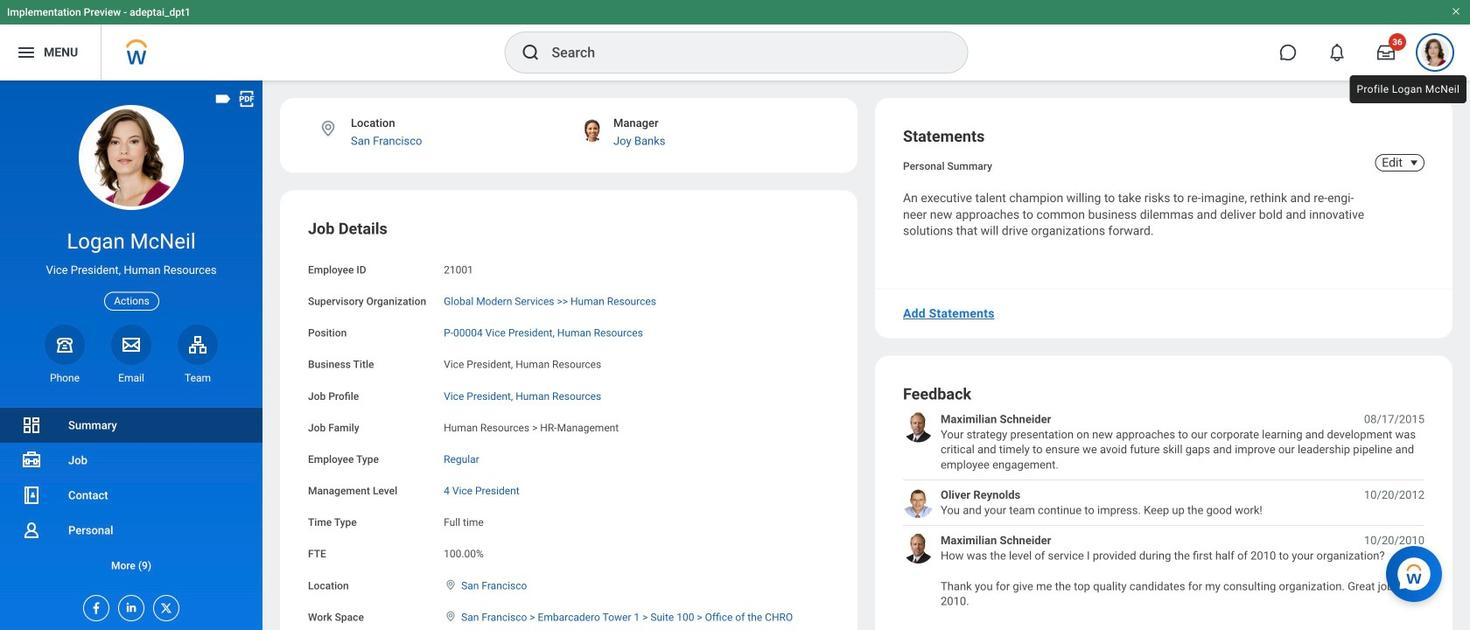 Task type: locate. For each thing, give the bounding box(es) containing it.
2 employee's photo (maximilian schneider) image from the top
[[904, 533, 934, 564]]

linkedin image
[[119, 596, 138, 615]]

1 vertical spatial location image
[[444, 579, 458, 591]]

phone logan mcneil element
[[45, 371, 85, 385]]

employee's photo (maximilian schneider) image up employee's photo (oliver reynolds)
[[904, 412, 934, 442]]

employee's photo (maximilian schneider) image
[[904, 412, 934, 442], [904, 533, 934, 564]]

x image
[[154, 596, 173, 616]]

tooltip
[[1347, 72, 1471, 107]]

full time element
[[444, 513, 484, 529]]

1 employee's photo (maximilian schneider) image from the top
[[904, 412, 934, 442]]

view printable version (pdf) image
[[237, 89, 257, 109]]

0 vertical spatial employee's photo (maximilian schneider) image
[[904, 412, 934, 442]]

navigation pane region
[[0, 81, 263, 630]]

location image
[[444, 611, 458, 623]]

employee's photo (maximilian schneider) image down employee's photo (oliver reynolds)
[[904, 533, 934, 564]]

team logan mcneil element
[[178, 371, 218, 385]]

location image
[[319, 119, 338, 138], [444, 579, 458, 591]]

view team image
[[187, 334, 208, 355]]

0 horizontal spatial location image
[[319, 119, 338, 138]]

list
[[0, 408, 263, 583], [904, 412, 1425, 609]]

inbox large image
[[1378, 44, 1396, 61]]

personal image
[[21, 520, 42, 541]]

1 vertical spatial employee's photo (maximilian schneider) image
[[904, 533, 934, 564]]

1 horizontal spatial location image
[[444, 579, 458, 591]]

search image
[[521, 42, 542, 63]]

banner
[[0, 0, 1471, 81]]

group
[[308, 218, 830, 630]]



Task type: vqa. For each thing, say whether or not it's contained in the screenshot.
As corresponding to Financial
no



Task type: describe. For each thing, give the bounding box(es) containing it.
profile logan mcneil image
[[1422, 39, 1450, 70]]

close environment banner image
[[1452, 6, 1462, 17]]

facebook image
[[84, 596, 103, 616]]

Search Workday  search field
[[552, 33, 932, 72]]

mail image
[[121, 334, 142, 355]]

justify image
[[16, 42, 37, 63]]

contact image
[[21, 485, 42, 506]]

employee's photo (oliver reynolds) image
[[904, 488, 934, 518]]

caret down image
[[1404, 156, 1425, 170]]

0 vertical spatial location image
[[319, 119, 338, 138]]

phone image
[[53, 334, 77, 355]]

job image
[[21, 450, 42, 471]]

notifications large image
[[1329, 44, 1347, 61]]

summary image
[[21, 415, 42, 436]]

tag image
[[214, 89, 233, 109]]

email logan mcneil element
[[111, 371, 151, 385]]

1 horizontal spatial list
[[904, 412, 1425, 609]]

personal summary element
[[904, 157, 993, 172]]

0 horizontal spatial list
[[0, 408, 263, 583]]



